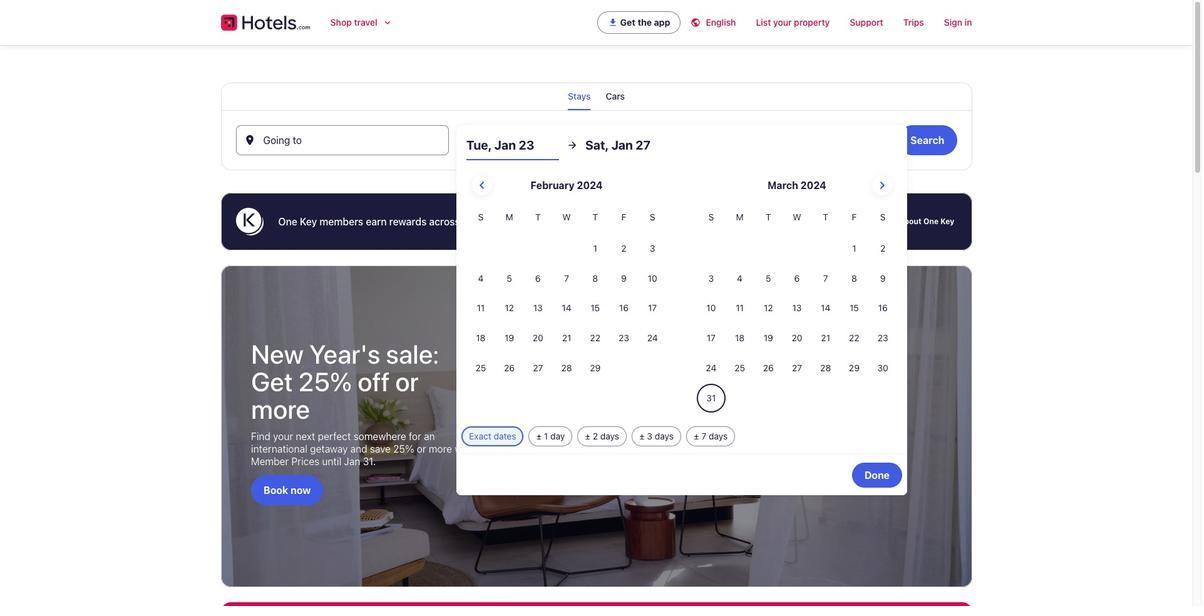 Task type: describe. For each thing, give the bounding box(es) containing it.
1 vertical spatial 10 button
[[697, 294, 726, 323]]

2 t from the left
[[593, 212, 598, 222]]

2 23 button from the left
[[869, 324, 898, 353]]

1 6 button from the left
[[524, 264, 553, 293]]

± for ± 3 days
[[640, 431, 645, 441]]

2 25 button from the left
[[726, 354, 755, 383]]

0 horizontal spatial 25%
[[298, 366, 352, 397]]

± for ± 2 days
[[585, 431, 591, 441]]

trips link
[[894, 10, 934, 35]]

1 horizontal spatial 17 button
[[697, 324, 726, 353]]

property
[[794, 17, 830, 28]]

2 26 button from the left
[[755, 354, 783, 383]]

1 horizontal spatial key
[[941, 217, 955, 226]]

2 22 button from the left
[[840, 324, 869, 353]]

somewhere
[[353, 431, 406, 442]]

11 for second 11 button from right
[[477, 303, 485, 313]]

-
[[518, 140, 522, 151]]

jan inside 'button'
[[612, 138, 633, 152]]

7 for second 7 button from the right
[[564, 273, 569, 284]]

16 for first 16 button from right
[[879, 303, 888, 313]]

exact
[[469, 431, 492, 441]]

an
[[424, 431, 435, 442]]

trips
[[904, 17, 924, 28]]

27 inside february 2024 element
[[533, 363, 543, 373]]

march
[[768, 180, 799, 191]]

± 2 days
[[585, 431, 620, 441]]

sat,
[[586, 138, 609, 152]]

10 for bottom 10 button
[[707, 303, 716, 313]]

24 for the topmost 24 button
[[648, 333, 658, 343]]

12 for 1st 12 button
[[505, 303, 514, 313]]

english
[[706, 17, 736, 28]]

31.
[[363, 456, 376, 467]]

8 inside february 2024 element
[[593, 273, 598, 284]]

30
[[878, 363, 889, 373]]

2 18 button from the left
[[726, 324, 755, 353]]

1 horizontal spatial one
[[924, 217, 939, 226]]

about
[[900, 217, 922, 226]]

15 inside march 2024 element
[[850, 303, 859, 313]]

rewards
[[389, 216, 427, 227]]

9 button inside march 2024 element
[[869, 264, 898, 293]]

hotels.com,
[[505, 216, 561, 227]]

29 inside march 2024 element
[[849, 363, 860, 373]]

17 inside february 2024 element
[[648, 303, 657, 313]]

get the app
[[621, 17, 671, 28]]

next
[[296, 431, 315, 442]]

0 vertical spatial and
[[564, 216, 581, 227]]

members
[[320, 216, 364, 227]]

stays
[[568, 91, 591, 101]]

1 vertical spatial or
[[417, 444, 426, 455]]

tue, jan 23
[[467, 138, 535, 152]]

3 s from the left
[[709, 212, 714, 222]]

sign in button
[[934, 10, 983, 35]]

16 for 2nd 16 button from right
[[619, 303, 629, 313]]

application inside new year's sale: get 25% off or more main content
[[467, 170, 898, 414]]

5 button inside february 2024 element
[[495, 264, 524, 293]]

earn
[[366, 216, 387, 227]]

2 27 button from the left
[[783, 354, 812, 383]]

29 inside february 2024 element
[[590, 363, 601, 373]]

book now
[[263, 485, 311, 496]]

support
[[850, 17, 884, 28]]

6 inside february 2024 element
[[536, 273, 541, 284]]

23 inside march 2024 element
[[878, 333, 889, 343]]

± 7 days
[[694, 431, 728, 441]]

27 inside 'button'
[[636, 138, 651, 152]]

stays link
[[568, 83, 591, 110]]

previous month image
[[475, 178, 490, 193]]

m for february 2024
[[506, 212, 513, 222]]

tab list inside new year's sale: get 25% off or more main content
[[221, 83, 973, 110]]

sign
[[944, 17, 963, 28]]

exact dates
[[469, 431, 516, 441]]

24 for the bottom 24 button
[[706, 363, 717, 373]]

get the app link
[[597, 11, 681, 34]]

0 horizontal spatial key
[[300, 216, 317, 227]]

expedia,
[[463, 216, 503, 227]]

21 for second 21 button from right
[[562, 333, 572, 343]]

1 for february 2024
[[594, 243, 598, 254]]

days for ± 2 days
[[601, 431, 620, 441]]

12 for second 12 button
[[764, 303, 773, 313]]

travel
[[354, 17, 377, 28]]

shop travel button
[[321, 10, 403, 35]]

30 button
[[869, 354, 898, 383]]

18 for first the 18 button
[[476, 333, 486, 343]]

1 s from the left
[[478, 212, 484, 222]]

9 button inside february 2024 element
[[610, 264, 638, 293]]

1 14 button from the left
[[553, 294, 581, 323]]

0 vertical spatial 24 button
[[638, 324, 667, 353]]

2 16 button from the left
[[869, 294, 898, 323]]

0 vertical spatial 3 button
[[638, 234, 667, 263]]

learn about one key
[[877, 217, 955, 226]]

1 19 button from the left
[[495, 324, 524, 353]]

your inside new year's sale: get 25% off or more find your next perfect somewhere for an international getaway and save 25% or more with member prices until jan 31.
[[273, 431, 293, 442]]

0 vertical spatial more
[[251, 393, 310, 425]]

1 21 button from the left
[[553, 324, 581, 353]]

1 29 button from the left
[[581, 354, 610, 383]]

± for ± 7 days
[[694, 431, 700, 441]]

learn
[[877, 217, 898, 226]]

the
[[638, 17, 652, 28]]

w for march
[[793, 212, 802, 222]]

0 horizontal spatial 1
[[544, 431, 548, 441]]

tue,
[[467, 138, 492, 152]]

2 15 button from the left
[[840, 294, 869, 323]]

cars
[[606, 91, 625, 101]]

february
[[531, 180, 575, 191]]

tue, jan 23 button
[[467, 130, 559, 160]]

sale:
[[386, 338, 439, 370]]

2 29 button from the left
[[840, 354, 869, 383]]

2 button for march 2024
[[869, 234, 898, 263]]

19 for 1st "19" button from left
[[505, 333, 514, 343]]

14 for 1st the 14 button from right
[[821, 303, 831, 313]]

list your property link
[[746, 10, 840, 35]]

dates
[[494, 431, 516, 441]]

m for march 2024
[[736, 212, 744, 222]]

list
[[756, 17, 771, 28]]

march 2024
[[768, 180, 827, 191]]

international
[[251, 444, 307, 455]]

sat, jan 27 button
[[586, 130, 678, 160]]

26 inside february 2024 element
[[504, 363, 515, 373]]

1 button for march 2024
[[840, 234, 869, 263]]

next month image
[[875, 178, 890, 193]]

1 25 button from the left
[[467, 354, 495, 383]]

across
[[429, 216, 460, 227]]

1 vertical spatial 25%
[[393, 444, 414, 455]]

2 20 button from the left
[[783, 324, 812, 353]]

jan 23 - jan 27 button
[[457, 125, 670, 155]]

25 inside march 2024 element
[[735, 363, 745, 373]]

2 19 button from the left
[[755, 324, 783, 353]]

10 for topmost 10 button
[[648, 273, 658, 284]]

2024 for february 2024
[[577, 180, 603, 191]]

february 2024
[[531, 180, 603, 191]]

book now link
[[251, 476, 323, 506]]

1 23 button from the left
[[610, 324, 638, 353]]

book
[[263, 485, 288, 496]]

download the app button image
[[608, 18, 618, 28]]

shop travel
[[331, 17, 377, 28]]

learn about one key link
[[875, 212, 957, 232]]

cars link
[[606, 83, 625, 110]]

day
[[551, 431, 565, 441]]

31 button
[[697, 384, 726, 413]]

1 16 button from the left
[[610, 294, 638, 323]]

jan inside new year's sale: get 25% off or more find your next perfect somewhere for an international getaway and save 25% or more with member prices until jan 31.
[[344, 456, 360, 467]]

0 horizontal spatial 17 button
[[638, 294, 667, 323]]

hotels logo image
[[221, 13, 311, 33]]

27 inside march 2024 element
[[792, 363, 802, 373]]

2 6 button from the left
[[783, 264, 812, 293]]

search
[[911, 135, 945, 146]]

off
[[358, 366, 390, 397]]

list your property
[[756, 17, 830, 28]]



Task type: locate. For each thing, give the bounding box(es) containing it.
0 horizontal spatial 22
[[590, 333, 601, 343]]

or
[[395, 366, 419, 397], [417, 444, 426, 455]]

1 horizontal spatial 27 button
[[783, 354, 812, 383]]

0 vertical spatial your
[[774, 17, 792, 28]]

13 inside february 2024 element
[[534, 303, 543, 313]]

9 inside february 2024 element
[[621, 273, 627, 284]]

1 horizontal spatial 20
[[792, 333, 803, 343]]

± right ± 2 days
[[640, 431, 645, 441]]

2024 for march 2024
[[801, 180, 827, 191]]

1 2 button from the left
[[610, 234, 638, 263]]

0 horizontal spatial 14
[[562, 303, 572, 313]]

1 1 button from the left
[[581, 234, 610, 263]]

1 5 button from the left
[[495, 264, 524, 293]]

0 horizontal spatial 18
[[476, 333, 486, 343]]

application containing february 2024
[[467, 170, 898, 414]]

1 t from the left
[[536, 212, 541, 222]]

0 horizontal spatial 26 button
[[495, 354, 524, 383]]

1 horizontal spatial 1 button
[[840, 234, 869, 263]]

1 18 button from the left
[[467, 324, 495, 353]]

5 button
[[495, 264, 524, 293], [755, 264, 783, 293]]

11
[[477, 303, 485, 313], [736, 303, 744, 313]]

10 inside february 2024 element
[[648, 273, 658, 284]]

2 2024 from the left
[[801, 180, 827, 191]]

13
[[534, 303, 543, 313], [793, 303, 802, 313]]

days left ± 3 days
[[601, 431, 620, 441]]

1 20 button from the left
[[524, 324, 553, 353]]

2 s from the left
[[650, 212, 656, 222]]

12 inside february 2024 element
[[505, 303, 514, 313]]

23 button
[[610, 324, 638, 353], [869, 324, 898, 353]]

or down for
[[417, 444, 426, 455]]

3 for topmost 3 button
[[650, 243, 656, 254]]

1 11 button from the left
[[467, 294, 495, 323]]

one left members on the top of the page
[[278, 216, 297, 227]]

2 4 button from the left
[[726, 264, 755, 293]]

2 days from the left
[[655, 431, 674, 441]]

2 w from the left
[[793, 212, 802, 222]]

1 horizontal spatial 17
[[707, 333, 716, 343]]

± 3 days
[[640, 431, 674, 441]]

and left vrbo
[[564, 216, 581, 227]]

0 vertical spatial or
[[395, 366, 419, 397]]

2 5 button from the left
[[755, 264, 783, 293]]

t down march
[[766, 212, 772, 222]]

19 inside march 2024 element
[[764, 333, 774, 343]]

23
[[519, 138, 535, 152], [503, 140, 515, 151], [619, 333, 629, 343], [878, 333, 889, 343]]

14 inside march 2024 element
[[821, 303, 831, 313]]

0 vertical spatial 10 button
[[638, 264, 667, 293]]

1 27 button from the left
[[524, 354, 553, 383]]

21 inside march 2024 element
[[821, 333, 831, 343]]

27 button inside february 2024 element
[[524, 354, 553, 383]]

0 horizontal spatial 28 button
[[553, 354, 581, 383]]

1 vertical spatial get
[[251, 366, 293, 397]]

2 12 button from the left
[[755, 294, 783, 323]]

5 button inside march 2024 element
[[755, 264, 783, 293]]

1 15 button from the left
[[581, 294, 610, 323]]

and up "31."
[[350, 444, 367, 455]]

1 vertical spatial 3
[[709, 273, 714, 284]]

2 13 from the left
[[793, 303, 802, 313]]

f for march 2024
[[852, 212, 857, 222]]

1 horizontal spatial 10 button
[[697, 294, 726, 323]]

1 horizontal spatial 2
[[622, 243, 627, 254]]

1 m from the left
[[506, 212, 513, 222]]

get up find
[[251, 366, 293, 397]]

1 22 button from the left
[[581, 324, 610, 353]]

get inside new year's sale: get 25% off or more find your next perfect somewhere for an international getaway and save 25% or more with member prices until jan 31.
[[251, 366, 293, 397]]

2 2 button from the left
[[869, 234, 898, 263]]

1 horizontal spatial 29
[[849, 363, 860, 373]]

11 inside february 2024 element
[[477, 303, 485, 313]]

4 button
[[467, 264, 495, 293], [726, 264, 755, 293]]

0 horizontal spatial 1 button
[[581, 234, 610, 263]]

1 horizontal spatial 13
[[793, 303, 802, 313]]

find
[[251, 431, 270, 442]]

1 button for february 2024
[[581, 234, 610, 263]]

w inside february 2024 element
[[563, 212, 571, 222]]

0 horizontal spatial get
[[251, 366, 293, 397]]

1 12 from the left
[[505, 303, 514, 313]]

1 20 from the left
[[533, 333, 544, 343]]

1 12 button from the left
[[495, 294, 524, 323]]

1 horizontal spatial 12 button
[[755, 294, 783, 323]]

7 button
[[553, 264, 581, 293], [812, 264, 840, 293]]

1 vertical spatial 17 button
[[697, 324, 726, 353]]

4 for first 4 button
[[478, 273, 484, 284]]

22 inside february 2024 element
[[590, 333, 601, 343]]

5
[[507, 273, 512, 284], [766, 273, 771, 284]]

2 9 from the left
[[881, 273, 886, 284]]

1 horizontal spatial 18
[[735, 333, 745, 343]]

1 horizontal spatial 13 button
[[783, 294, 812, 323]]

w left vrbo
[[563, 212, 571, 222]]

in
[[965, 17, 973, 28]]

16 button
[[610, 294, 638, 323], [869, 294, 898, 323]]

s
[[478, 212, 484, 222], [650, 212, 656, 222], [709, 212, 714, 222], [881, 212, 886, 222]]

3 inside february 2024 element
[[650, 243, 656, 254]]

t down march 2024
[[823, 212, 829, 222]]

25%
[[298, 366, 352, 397], [393, 444, 414, 455]]

1 vertical spatial and
[[350, 444, 367, 455]]

0 horizontal spatial 16
[[619, 303, 629, 313]]

0 horizontal spatial 26
[[504, 363, 515, 373]]

2 15 from the left
[[850, 303, 859, 313]]

6 inside march 2024 element
[[795, 273, 800, 284]]

perfect
[[318, 431, 351, 442]]

19 for first "19" button from the right
[[764, 333, 774, 343]]

0 horizontal spatial 29
[[590, 363, 601, 373]]

0 horizontal spatial 27 button
[[524, 354, 553, 383]]

1 inside march 2024 element
[[853, 243, 857, 254]]

4 s from the left
[[881, 212, 886, 222]]

more up find
[[251, 393, 310, 425]]

21 for 1st 21 button from the right
[[821, 333, 831, 343]]

1 vertical spatial 24 button
[[697, 354, 726, 383]]

16 inside march 2024 element
[[879, 303, 888, 313]]

21 inside february 2024 element
[[562, 333, 572, 343]]

app
[[654, 17, 671, 28]]

your
[[774, 17, 792, 28], [273, 431, 293, 442]]

± for ± 1 day
[[537, 431, 542, 441]]

2 11 from the left
[[736, 303, 744, 313]]

1 horizontal spatial 19
[[764, 333, 774, 343]]

1 horizontal spatial 26
[[763, 363, 774, 373]]

0 horizontal spatial 8
[[593, 273, 598, 284]]

2 4 from the left
[[737, 273, 743, 284]]

± right day
[[585, 431, 591, 441]]

2 19 from the left
[[764, 333, 774, 343]]

0 horizontal spatial 22 button
[[581, 324, 610, 353]]

days left ± 7 days
[[655, 431, 674, 441]]

2 14 from the left
[[821, 303, 831, 313]]

± 1 day
[[537, 431, 565, 441]]

±
[[537, 431, 542, 441], [585, 431, 591, 441], [640, 431, 645, 441], [694, 431, 700, 441]]

tab list containing stays
[[221, 83, 973, 110]]

20
[[533, 333, 544, 343], [792, 333, 803, 343]]

1 8 from the left
[[593, 273, 598, 284]]

22
[[590, 333, 601, 343], [849, 333, 860, 343]]

2 m from the left
[[736, 212, 744, 222]]

24 button
[[638, 324, 667, 353], [697, 354, 726, 383]]

for
[[409, 431, 421, 442]]

2 13 button from the left
[[783, 294, 812, 323]]

1 vertical spatial 24
[[706, 363, 717, 373]]

m inside february 2024 element
[[506, 212, 513, 222]]

14 inside february 2024 element
[[562, 303, 572, 313]]

1 horizontal spatial 20 button
[[783, 324, 812, 353]]

0 horizontal spatial 11 button
[[467, 294, 495, 323]]

2 horizontal spatial 2
[[881, 243, 886, 254]]

1 28 button from the left
[[553, 354, 581, 383]]

1 f from the left
[[622, 212, 627, 222]]

1 4 button from the left
[[467, 264, 495, 293]]

2024 up vrbo
[[577, 180, 603, 191]]

f inside march 2024 element
[[852, 212, 857, 222]]

1 horizontal spatial 4
[[737, 273, 743, 284]]

5 inside march 2024 element
[[766, 273, 771, 284]]

3 inside march 2024 element
[[709, 273, 714, 284]]

sign in
[[944, 17, 973, 28]]

1 18 from the left
[[476, 333, 486, 343]]

2 21 button from the left
[[812, 324, 840, 353]]

key left members on the top of the page
[[300, 216, 317, 227]]

27 inside button
[[544, 140, 555, 151]]

1 days from the left
[[601, 431, 620, 441]]

2 for march 2024
[[881, 243, 886, 254]]

t
[[536, 212, 541, 222], [593, 212, 598, 222], [766, 212, 772, 222], [823, 212, 829, 222]]

0 horizontal spatial 4 button
[[467, 264, 495, 293]]

1 horizontal spatial 16 button
[[869, 294, 898, 323]]

1 horizontal spatial 14
[[821, 303, 831, 313]]

9 for '9' button in february 2024 element
[[621, 273, 627, 284]]

0 horizontal spatial m
[[506, 212, 513, 222]]

1 13 button from the left
[[524, 294, 553, 323]]

8 inside march 2024 element
[[852, 273, 857, 284]]

21 button
[[553, 324, 581, 353], [812, 324, 840, 353]]

your right the list
[[774, 17, 792, 28]]

23 inside february 2024 element
[[619, 333, 629, 343]]

18 inside march 2024 element
[[735, 333, 745, 343]]

0 vertical spatial 3
[[650, 243, 656, 254]]

w for february
[[563, 212, 571, 222]]

22 button
[[581, 324, 610, 353], [840, 324, 869, 353]]

20 for 2nd 20 button from left
[[792, 333, 803, 343]]

f for february 2024
[[622, 212, 627, 222]]

1 horizontal spatial get
[[621, 17, 636, 28]]

1 4 from the left
[[478, 273, 484, 284]]

directional image
[[567, 140, 578, 151]]

3 ± from the left
[[640, 431, 645, 441]]

4
[[478, 273, 484, 284], [737, 273, 743, 284]]

inside a bright image
[[221, 266, 973, 588]]

more down the an
[[429, 444, 452, 455]]

1 horizontal spatial 10
[[707, 303, 716, 313]]

1 horizontal spatial 11 button
[[726, 294, 755, 323]]

26 inside march 2024 element
[[763, 363, 774, 373]]

0 horizontal spatial 6
[[536, 273, 541, 284]]

1 horizontal spatial 5
[[766, 273, 771, 284]]

2024 right march
[[801, 180, 827, 191]]

2 12 from the left
[[764, 303, 773, 313]]

1 2024 from the left
[[577, 180, 603, 191]]

and inside new year's sale: get 25% off or more find your next perfect somewhere for an international getaway and save 25% or more with member prices until jan 31.
[[350, 444, 367, 455]]

2 vertical spatial 3
[[647, 431, 653, 441]]

0 horizontal spatial 2024
[[577, 180, 603, 191]]

2 1 button from the left
[[840, 234, 869, 263]]

2 16 from the left
[[879, 303, 888, 313]]

f left learn
[[852, 212, 857, 222]]

1 horizontal spatial 16
[[879, 303, 888, 313]]

1 horizontal spatial 7
[[702, 431, 707, 441]]

25% down for
[[393, 444, 414, 455]]

19 button
[[495, 324, 524, 353], [755, 324, 783, 353]]

0 vertical spatial get
[[621, 17, 636, 28]]

2 7 button from the left
[[812, 264, 840, 293]]

1 vertical spatial your
[[273, 431, 293, 442]]

8 button
[[581, 264, 610, 293], [840, 264, 869, 293]]

10 inside march 2024 element
[[707, 303, 716, 313]]

9 inside march 2024 element
[[881, 273, 886, 284]]

new year's sale: get 25% off or more main content
[[0, 45, 1193, 606]]

one key members earn rewards across expedia, hotels.com, and vrbo
[[278, 216, 606, 227]]

± right ± 3 days
[[694, 431, 700, 441]]

0 horizontal spatial and
[[350, 444, 367, 455]]

3 button
[[638, 234, 667, 263], [697, 264, 726, 293]]

19
[[505, 333, 514, 343], [764, 333, 774, 343]]

1 horizontal spatial 25 button
[[726, 354, 755, 383]]

1 9 button from the left
[[610, 264, 638, 293]]

1 horizontal spatial 26 button
[[755, 354, 783, 383]]

1 vertical spatial 3 button
[[697, 264, 726, 293]]

1 15 from the left
[[591, 303, 600, 313]]

27 button
[[524, 354, 553, 383], [783, 354, 812, 383]]

4 for 2nd 4 button from left
[[737, 273, 743, 284]]

7
[[564, 273, 569, 284], [824, 273, 829, 284], [702, 431, 707, 441]]

0 horizontal spatial 9 button
[[610, 264, 638, 293]]

3 t from the left
[[766, 212, 772, 222]]

2 18 from the left
[[735, 333, 745, 343]]

1 26 from the left
[[504, 363, 515, 373]]

1 11 from the left
[[477, 303, 485, 313]]

14 for first the 14 button from left
[[562, 303, 572, 313]]

1 horizontal spatial 25
[[735, 363, 745, 373]]

application
[[467, 170, 898, 414]]

sat, jan 27
[[586, 138, 651, 152]]

0 horizontal spatial 7 button
[[553, 264, 581, 293]]

1
[[594, 243, 598, 254], [853, 243, 857, 254], [544, 431, 548, 441]]

1 5 from the left
[[507, 273, 512, 284]]

20 for first 20 button from the left
[[533, 333, 544, 343]]

1 for march 2024
[[853, 243, 857, 254]]

1 25 from the left
[[476, 363, 486, 373]]

4 ± from the left
[[694, 431, 700, 441]]

one right about
[[924, 217, 939, 226]]

0 horizontal spatial 2
[[593, 431, 598, 441]]

1 ± from the left
[[537, 431, 542, 441]]

1 vertical spatial more
[[429, 444, 452, 455]]

f right vrbo
[[622, 212, 627, 222]]

7 for 1st 7 button from the right
[[824, 273, 829, 284]]

18 for 2nd the 18 button from the left
[[735, 333, 745, 343]]

25 inside february 2024 element
[[476, 363, 486, 373]]

1 horizontal spatial 28
[[821, 363, 831, 373]]

28
[[562, 363, 572, 373], [821, 363, 831, 373]]

0 horizontal spatial one
[[278, 216, 297, 227]]

1 horizontal spatial more
[[429, 444, 452, 455]]

28 inside march 2024 element
[[821, 363, 831, 373]]

small image
[[691, 18, 706, 28]]

until
[[322, 456, 341, 467]]

6 button
[[524, 264, 553, 293], [783, 264, 812, 293]]

done button
[[852, 463, 903, 488]]

20 button
[[524, 324, 553, 353], [783, 324, 812, 353]]

2 ± from the left
[[585, 431, 591, 441]]

12 inside march 2024 element
[[764, 303, 773, 313]]

22 inside march 2024 element
[[849, 333, 860, 343]]

key right about
[[941, 217, 955, 226]]

w down march 2024
[[793, 212, 802, 222]]

19 inside february 2024 element
[[505, 333, 514, 343]]

7 inside march 2024 element
[[824, 273, 829, 284]]

1 vertical spatial 10
[[707, 303, 716, 313]]

0 horizontal spatial 16 button
[[610, 294, 638, 323]]

16
[[619, 303, 629, 313], [879, 303, 888, 313]]

28 inside february 2024 element
[[562, 363, 572, 373]]

year's
[[309, 338, 380, 370]]

your up international
[[273, 431, 293, 442]]

1 9 from the left
[[621, 273, 627, 284]]

now
[[290, 485, 311, 496]]

2 28 button from the left
[[812, 354, 840, 383]]

getaway
[[310, 444, 348, 455]]

2 25 from the left
[[735, 363, 745, 373]]

8
[[593, 273, 598, 284], [852, 273, 857, 284]]

8 button inside march 2024 element
[[840, 264, 869, 293]]

12 button
[[495, 294, 524, 323], [755, 294, 783, 323]]

11 for 2nd 11 button
[[736, 303, 744, 313]]

18
[[476, 333, 486, 343], [735, 333, 745, 343]]

2 button for february 2024
[[610, 234, 638, 263]]

jan 23 - jan 27
[[484, 140, 555, 151]]

11 inside march 2024 element
[[736, 303, 744, 313]]

2 11 button from the left
[[726, 294, 755, 323]]

25% left off
[[298, 366, 352, 397]]

shop
[[331, 17, 352, 28]]

1 19 from the left
[[505, 333, 514, 343]]

2 5 from the left
[[766, 273, 771, 284]]

1 29 from the left
[[590, 363, 601, 373]]

1 horizontal spatial 22
[[849, 333, 860, 343]]

5 inside february 2024 element
[[507, 273, 512, 284]]

0 horizontal spatial 18 button
[[467, 324, 495, 353]]

w inside march 2024 element
[[793, 212, 802, 222]]

save
[[370, 444, 391, 455]]

3 days from the left
[[709, 431, 728, 441]]

2 6 from the left
[[795, 273, 800, 284]]

days
[[601, 431, 620, 441], [655, 431, 674, 441], [709, 431, 728, 441]]

0 horizontal spatial 25
[[476, 363, 486, 373]]

1 horizontal spatial 21
[[821, 333, 831, 343]]

days down 31 "button"
[[709, 431, 728, 441]]

2 14 button from the left
[[812, 294, 840, 323]]

2 28 from the left
[[821, 363, 831, 373]]

0 horizontal spatial more
[[251, 393, 310, 425]]

8 button inside february 2024 element
[[581, 264, 610, 293]]

1 13 from the left
[[534, 303, 543, 313]]

tab list
[[221, 83, 973, 110]]

2 for february 2024
[[622, 243, 627, 254]]

new
[[251, 338, 304, 370]]

t down february 2024
[[593, 212, 598, 222]]

get right download the app button 'icon'
[[621, 17, 636, 28]]

1 horizontal spatial 24
[[706, 363, 717, 373]]

days for ± 7 days
[[709, 431, 728, 441]]

2 8 button from the left
[[840, 264, 869, 293]]

1 8 button from the left
[[581, 264, 610, 293]]

28 for 2nd '28' button
[[821, 363, 831, 373]]

0 horizontal spatial 28
[[562, 363, 572, 373]]

t down february
[[536, 212, 541, 222]]

14 button
[[553, 294, 581, 323], [812, 294, 840, 323]]

1 21 from the left
[[562, 333, 572, 343]]

vrbo
[[583, 216, 606, 227]]

1 horizontal spatial 15
[[850, 303, 859, 313]]

1 w from the left
[[563, 212, 571, 222]]

9 button
[[610, 264, 638, 293], [869, 264, 898, 293]]

4 t from the left
[[823, 212, 829, 222]]

1 26 button from the left
[[495, 354, 524, 383]]

english button
[[681, 10, 746, 35]]

1 horizontal spatial 11
[[736, 303, 744, 313]]

february 2024 element
[[467, 210, 667, 384]]

1 horizontal spatial m
[[736, 212, 744, 222]]

1 inside february 2024 element
[[594, 243, 598, 254]]

2
[[622, 243, 627, 254], [881, 243, 886, 254], [593, 431, 598, 441]]

2 29 from the left
[[849, 363, 860, 373]]

0 horizontal spatial 20
[[533, 333, 544, 343]]

16 inside february 2024 element
[[619, 303, 629, 313]]

0 horizontal spatial 29 button
[[581, 354, 610, 383]]

member
[[251, 456, 289, 467]]

2 9 button from the left
[[869, 264, 898, 293]]

± left day
[[537, 431, 542, 441]]

trailing image
[[382, 18, 392, 28]]

15 inside february 2024 element
[[591, 303, 600, 313]]

1 16 from the left
[[619, 303, 629, 313]]

28 for first '28' button from the left
[[562, 363, 572, 373]]

prices
[[291, 456, 319, 467]]

7 inside february 2024 element
[[564, 273, 569, 284]]

march 2024 element
[[697, 210, 898, 414]]

17 inside march 2024 element
[[707, 333, 716, 343]]

2 20 from the left
[[792, 333, 803, 343]]

26 button
[[495, 354, 524, 383], [755, 354, 783, 383]]

0 horizontal spatial 10 button
[[638, 264, 667, 293]]

10
[[648, 273, 658, 284], [707, 303, 716, 313]]

24
[[648, 333, 658, 343], [706, 363, 717, 373]]

with
[[455, 444, 474, 455]]

0 horizontal spatial 23 button
[[610, 324, 638, 353]]

0 horizontal spatial 24
[[648, 333, 658, 343]]

new year's sale: get 25% off or more find your next perfect somewhere for an international getaway and save 25% or more with member prices until jan 31.
[[251, 338, 474, 467]]

or right off
[[395, 366, 419, 397]]

0 horizontal spatial 12 button
[[495, 294, 524, 323]]

support link
[[840, 10, 894, 35]]

done
[[865, 470, 890, 481]]

13 inside march 2024 element
[[793, 303, 802, 313]]

2 26 from the left
[[763, 363, 774, 373]]

days for ± 3 days
[[655, 431, 674, 441]]

9
[[621, 273, 627, 284], [881, 273, 886, 284]]

1 horizontal spatial 2024
[[801, 180, 827, 191]]

1 7 button from the left
[[553, 264, 581, 293]]

1 horizontal spatial 7 button
[[812, 264, 840, 293]]

1 horizontal spatial 21 button
[[812, 324, 840, 353]]

9 for '9' button inside the march 2024 element
[[881, 273, 886, 284]]

1 horizontal spatial 6 button
[[783, 264, 812, 293]]

31
[[707, 393, 716, 403]]

18 inside february 2024 element
[[476, 333, 486, 343]]

1 horizontal spatial and
[[564, 216, 581, 227]]

1 horizontal spatial days
[[655, 431, 674, 441]]

3 for the bottom 3 button
[[709, 273, 714, 284]]

0 horizontal spatial 19 button
[[495, 324, 524, 353]]

2 22 from the left
[[849, 333, 860, 343]]

1 horizontal spatial w
[[793, 212, 802, 222]]

1 horizontal spatial 23 button
[[869, 324, 898, 353]]

search button
[[898, 125, 957, 155]]

25 button
[[467, 354, 495, 383], [726, 354, 755, 383]]

28 button
[[553, 354, 581, 383], [812, 354, 840, 383]]



Task type: vqa. For each thing, say whether or not it's contained in the screenshot.


